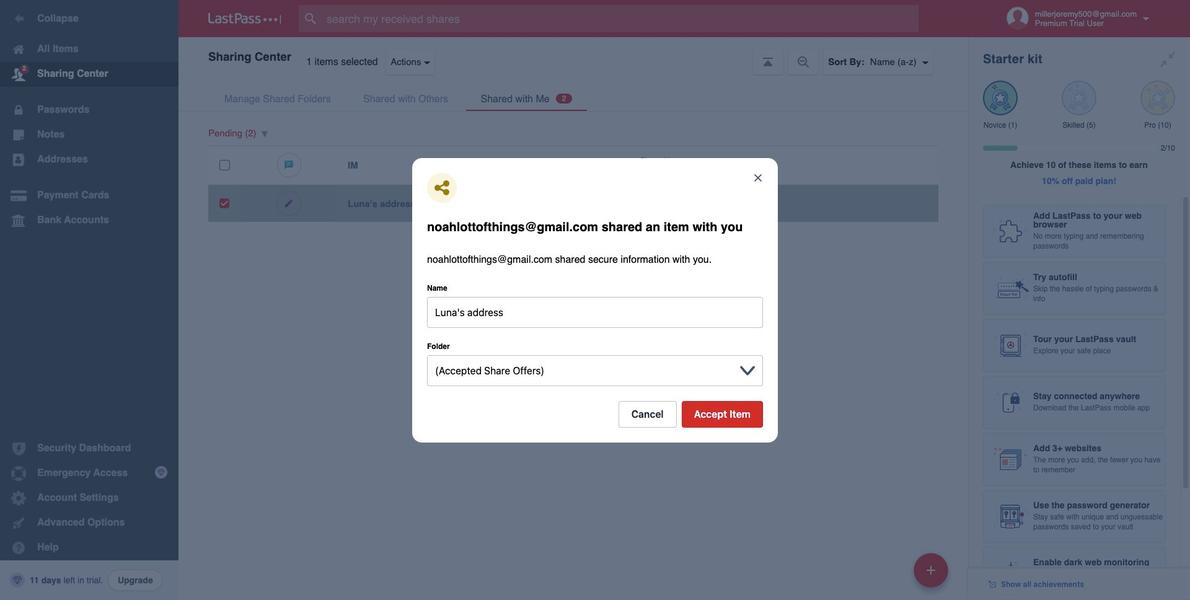 Task type: locate. For each thing, give the bounding box(es) containing it.
new item navigation
[[910, 549, 956, 600]]

vault options navigation
[[179, 37, 968, 74]]

None field
[[427, 297, 763, 328], [427, 355, 733, 386], [427, 297, 763, 328], [427, 355, 733, 386]]

new item image
[[927, 566, 936, 574]]



Task type: describe. For each thing, give the bounding box(es) containing it.
search my received shares text field
[[299, 5, 943, 32]]

Search search field
[[299, 5, 943, 32]]

main navigation navigation
[[0, 0, 179, 600]]

lastpass image
[[208, 13, 281, 24]]



Task type: vqa. For each thing, say whether or not it's contained in the screenshot.
text box
no



